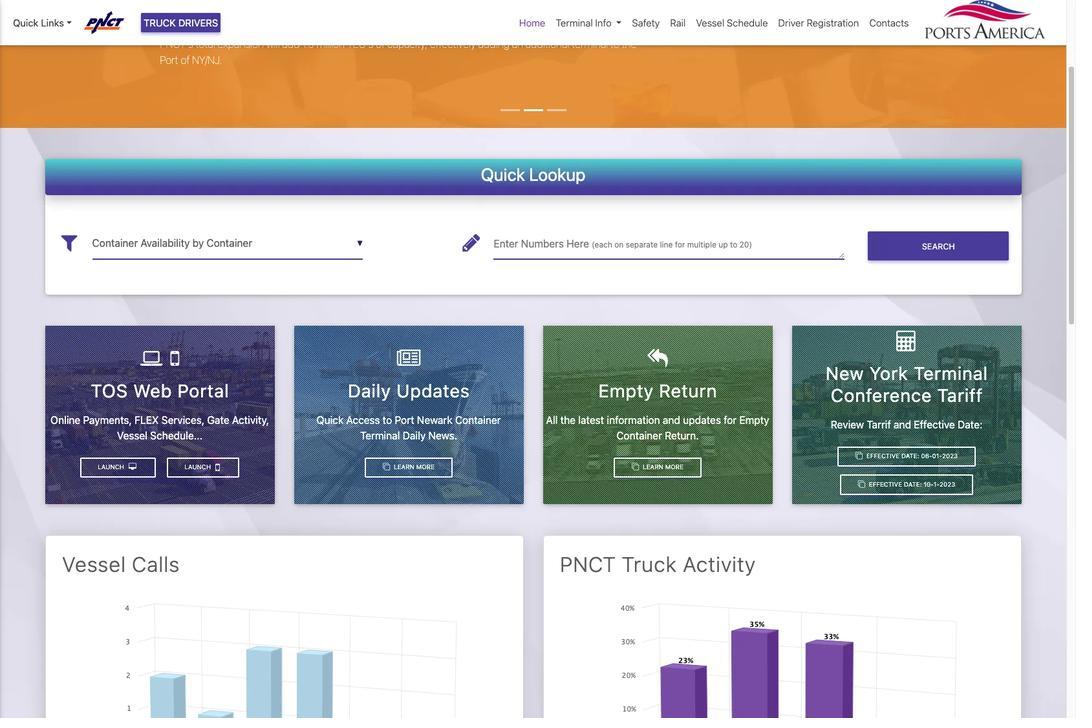 Task type: vqa. For each thing, say whether or not it's contained in the screenshot.
https://www.cbp.gov/document/bulletins/ctpat-bulletin-compliance-isos-17712-standards-high-security-seals "Link" at top
no



Task type: describe. For each thing, give the bounding box(es) containing it.
ny/nj.
[[192, 54, 222, 66]]

more for updates
[[417, 464, 435, 471]]

vessel for schedule
[[697, 17, 725, 28]]

safety
[[632, 17, 660, 28]]

2023 for 01-
[[943, 453, 959, 460]]

home
[[520, 17, 546, 28]]

additional
[[526, 38, 570, 50]]

capacity,
[[387, 38, 428, 50]]

terminal down acres,
[[556, 17, 593, 28]]

contacts
[[870, 17, 910, 28]]

1.3
[[250, 6, 262, 17]]

contacts link
[[865, 10, 915, 35]]

driver registration
[[779, 17, 860, 28]]

return.
[[665, 430, 699, 442]]

container inside the 'quick access to port newark container terminal daily news.'
[[456, 415, 501, 426]]

to inside port newark container terminal (pnct) located in port newark, new jersey occupies 272 acres, currently handling more than 1.3 million teu's.                                 pnct secured a long-term extension of its lease agreement with the port authority of new york/new jersey through 2050. pnct's total expansion will add 1.0 million teu's of capacity,                                 effectively adding an additional terminal to the port of ny/nj.
[[611, 38, 620, 50]]

port up pnct's
[[160, 22, 178, 33]]

and inside all the latest information and updates for empty container return.
[[663, 415, 681, 426]]

launch for desktop image
[[98, 464, 126, 471]]

1 launch link from the left
[[167, 458, 240, 479]]

terminal
[[572, 38, 609, 50]]

container inside all the latest information and updates for empty container return.
[[617, 430, 663, 442]]

vessel schedule link
[[691, 10, 774, 35]]

01-
[[933, 453, 943, 460]]

quick for quick access to port newark container terminal daily news.
[[317, 415, 344, 426]]

date: for 1-
[[905, 482, 922, 489]]

10-
[[924, 482, 934, 489]]

0 horizontal spatial truck
[[144, 17, 176, 28]]

online
[[50, 415, 80, 426]]

container inside port newark container terminal (pnct) located in port newark, new jersey occupies 272 acres, currently handling more than 1.3 million teu's.                                 pnct secured a long-term extension of its lease agreement with the port authority of new york/new jersey through 2050. pnct's total expansion will add 1.0 million teu's of capacity,                                 effectively adding an additional terminal to the port of ny/nj.
[[217, 0, 262, 1]]

updates
[[397, 381, 470, 402]]

access
[[346, 415, 380, 426]]

latest
[[579, 415, 605, 426]]

date: for 01-
[[902, 453, 920, 460]]

vessel calls
[[62, 553, 180, 577]]

teu's.
[[295, 6, 324, 17]]

quick for quick links
[[13, 17, 38, 28]]

calls
[[132, 553, 180, 577]]

authority
[[181, 22, 221, 33]]

port newark container terminal (pnct) located in port newark, new jersey occupies 272 acres, currently handling more than 1.3 million teu's.                                 pnct secured a long-term extension of its lease agreement with the port authority of new york/new jersey through 2050. pnct's total expansion will add 1.0 million teu's of capacity,                                 effectively adding an additional terminal to the port of ny/nj.
[[160, 0, 637, 66]]

learn more link for updates
[[365, 458, 453, 479]]

1 horizontal spatial new
[[445, 0, 466, 1]]

2 launch link from the left
[[80, 458, 156, 479]]

york/new
[[258, 22, 301, 33]]

updates
[[683, 415, 722, 426]]

schedule...
[[150, 430, 203, 442]]

portal
[[177, 381, 229, 402]]

will
[[266, 38, 280, 50]]

truck drivers link
[[141, 13, 221, 33]]

terminal inside new york terminal conference tariff
[[914, 363, 989, 385]]

learn more link for return
[[614, 458, 702, 479]]

currently
[[593, 0, 633, 1]]

more for return
[[666, 464, 684, 471]]

all
[[547, 415, 558, 426]]

terminal info
[[556, 17, 612, 28]]

review
[[831, 419, 865, 431]]

information
[[607, 415, 661, 426]]

1 vertical spatial jersey
[[303, 22, 333, 33]]

terminal info link
[[551, 10, 627, 35]]

quick for quick lookup
[[481, 164, 526, 185]]

flex
[[135, 415, 159, 426]]

1 horizontal spatial truck
[[622, 553, 677, 577]]

than
[[227, 6, 248, 17]]

driver
[[779, 17, 805, 28]]

to inside enter numbers here (each on separate line for multiple up to 20)
[[731, 240, 738, 250]]

payments,
[[83, 415, 132, 426]]

port up a
[[385, 0, 404, 1]]

0 horizontal spatial million
[[264, 6, 292, 17]]

0 horizontal spatial empty
[[599, 381, 654, 402]]

clone image for new
[[856, 453, 863, 460]]

its
[[507, 6, 517, 17]]

teu's
[[347, 38, 374, 50]]

vessel for calls
[[62, 553, 126, 577]]

▼
[[357, 239, 363, 249]]

acres,
[[563, 0, 591, 1]]

agreement
[[546, 6, 596, 17]]

(pnct)
[[304, 0, 337, 1]]

quick access to port newark container terminal daily news.
[[317, 415, 501, 442]]

0 horizontal spatial daily
[[348, 381, 391, 402]]

port inside the 'quick access to port newark container terminal daily news.'
[[395, 415, 415, 426]]

in
[[375, 0, 383, 1]]

learn for updates
[[394, 464, 415, 471]]

newark inside port newark container terminal (pnct) located in port newark, new jersey occupies 272 acres, currently handling more than 1.3 million teu's.                                 pnct secured a long-term extension of its lease agreement with the port authority of new york/new jersey through 2050. pnct's total expansion will add 1.0 million teu's of capacity,                                 effectively adding an additional terminal to the port of ny/nj.
[[181, 0, 215, 1]]

clone image for daily
[[383, 464, 390, 471]]

an
[[512, 38, 524, 50]]

total
[[196, 38, 215, 50]]

(each
[[592, 240, 613, 250]]

rail
[[671, 17, 686, 28]]

term
[[426, 6, 447, 17]]

here
[[567, 238, 589, 250]]

pnct ready for future image
[[0, 0, 1067, 200]]

line
[[660, 240, 673, 250]]

schedule
[[727, 17, 768, 28]]

0 horizontal spatial new
[[235, 22, 256, 33]]

separate
[[626, 240, 658, 250]]

registration
[[807, 17, 860, 28]]

up
[[719, 240, 728, 250]]

for inside enter numbers here (each on separate line for multiple up to 20)
[[675, 240, 686, 250]]

effectively
[[430, 38, 476, 50]]

1-
[[934, 482, 940, 489]]

272
[[544, 0, 561, 1]]

1.0
[[302, 38, 314, 50]]

all the latest information and updates for empty container return.
[[547, 415, 770, 442]]

add
[[282, 38, 300, 50]]

pnct's
[[160, 38, 193, 50]]

occupies
[[500, 0, 542, 1]]

tariff
[[938, 385, 983, 406]]



Task type: locate. For each thing, give the bounding box(es) containing it.
driver registration link
[[774, 10, 865, 35]]

jersey
[[468, 0, 498, 1], [303, 22, 333, 33]]

activity,
[[232, 415, 269, 426]]

clone image
[[856, 453, 863, 460], [383, 464, 390, 471], [632, 464, 640, 471], [859, 481, 866, 489]]

new
[[445, 0, 466, 1], [235, 22, 256, 33], [826, 363, 865, 385]]

handling
[[160, 6, 199, 17]]

clone image inside 'effective date: 10-1-2023' link
[[859, 481, 866, 489]]

launch for mobile image
[[185, 464, 213, 471]]

1 vertical spatial empty
[[740, 415, 770, 426]]

container up "news."
[[456, 415, 501, 426]]

the inside all the latest information and updates for empty container return.
[[561, 415, 576, 426]]

empty return
[[599, 381, 718, 402]]

pnct truck activity
[[560, 553, 756, 577]]

0 vertical spatial the
[[619, 6, 634, 17]]

0 vertical spatial effective
[[915, 419, 956, 431]]

services,
[[162, 415, 205, 426]]

1 horizontal spatial jersey
[[468, 0, 498, 1]]

learn more
[[392, 464, 435, 471], [641, 464, 684, 471]]

vessel
[[697, 17, 725, 28], [117, 430, 148, 442], [62, 553, 126, 577]]

terminal inside port newark container terminal (pnct) located in port newark, new jersey occupies 272 acres, currently handling more than 1.3 million teu's.                                 pnct secured a long-term extension of its lease agreement with the port authority of new york/new jersey through 2050. pnct's total expansion will add 1.0 million teu's of capacity,                                 effectively adding an additional terminal to the port of ny/nj.
[[264, 0, 302, 1]]

0 vertical spatial newark
[[181, 0, 215, 1]]

newark inside the 'quick access to port newark container terminal daily news.'
[[417, 415, 453, 426]]

of down pnct's
[[181, 54, 190, 66]]

1 horizontal spatial launch link
[[167, 458, 240, 479]]

2 vertical spatial the
[[561, 415, 576, 426]]

0 horizontal spatial more
[[417, 464, 435, 471]]

terminal up tariff
[[914, 363, 989, 385]]

vessel right the rail
[[697, 17, 725, 28]]

activity
[[683, 553, 756, 577]]

clone image down all the latest information and updates for empty container return.
[[632, 464, 640, 471]]

effective
[[915, 419, 956, 431], [867, 453, 900, 460], [870, 482, 903, 489]]

1 learn more from the left
[[392, 464, 435, 471]]

new inside new york terminal conference tariff
[[826, 363, 865, 385]]

adding
[[478, 38, 510, 50]]

1 vertical spatial vessel
[[117, 430, 148, 442]]

newark up "news."
[[417, 415, 453, 426]]

0 vertical spatial new
[[445, 0, 466, 1]]

to inside the 'quick access to port newark container terminal daily news.'
[[383, 415, 392, 426]]

quick links
[[13, 17, 64, 28]]

secured
[[354, 6, 392, 17]]

1 horizontal spatial more
[[666, 464, 684, 471]]

port
[[160, 0, 178, 1], [385, 0, 404, 1], [160, 22, 178, 33], [160, 54, 178, 66], [395, 415, 415, 426]]

for inside all the latest information and updates for empty container return.
[[724, 415, 737, 426]]

effective for effective date: 10-1-2023
[[870, 482, 903, 489]]

vessel down flex at the bottom left
[[117, 430, 148, 442]]

numbers
[[521, 238, 564, 250]]

launch link down payments,
[[80, 458, 156, 479]]

port up the handling
[[160, 0, 178, 1]]

date: left 06-
[[902, 453, 920, 460]]

for right updates on the bottom
[[724, 415, 737, 426]]

1 horizontal spatial learn
[[643, 464, 664, 471]]

the down 'safety' link
[[622, 38, 637, 50]]

0 horizontal spatial launch
[[98, 464, 126, 471]]

daily inside the 'quick access to port newark container terminal daily news.'
[[403, 430, 426, 442]]

quick left lookup
[[481, 164, 526, 185]]

clone image down the 'quick access to port newark container terminal daily news.'
[[383, 464, 390, 471]]

home link
[[514, 10, 551, 35]]

1 horizontal spatial daily
[[403, 430, 426, 442]]

tos web portal
[[91, 381, 229, 402]]

more
[[417, 464, 435, 471], [666, 464, 684, 471]]

None text field
[[92, 228, 363, 260], [494, 228, 845, 260], [92, 228, 363, 260], [494, 228, 845, 260]]

0 vertical spatial million
[[264, 6, 292, 17]]

1 vertical spatial the
[[622, 38, 637, 50]]

20)
[[740, 240, 753, 250]]

2 vertical spatial container
[[617, 430, 663, 442]]

learn for return
[[643, 464, 664, 471]]

1 vertical spatial newark
[[417, 415, 453, 426]]

1 horizontal spatial container
[[456, 415, 501, 426]]

pnct inside port newark container terminal (pnct) located in port newark, new jersey occupies 272 acres, currently handling more than 1.3 million teu's.                                 pnct secured a long-term extension of its lease agreement with the port authority of new york/new jersey through 2050. pnct's total expansion will add 1.0 million teu's of capacity,                                 effectively adding an additional terminal to the port of ny/nj.
[[326, 6, 352, 17]]

2 learn from the left
[[643, 464, 664, 471]]

million up the york/new
[[264, 6, 292, 17]]

0 vertical spatial vessel
[[697, 17, 725, 28]]

more down return. at the right bottom of page
[[666, 464, 684, 471]]

of down 2050. at the top left of page
[[376, 38, 385, 50]]

more
[[201, 6, 225, 17]]

1 horizontal spatial million
[[317, 38, 345, 50]]

2 horizontal spatial new
[[826, 363, 865, 385]]

2 horizontal spatial quick
[[481, 164, 526, 185]]

1 horizontal spatial for
[[724, 415, 737, 426]]

1 horizontal spatial pnct
[[560, 553, 616, 577]]

1 horizontal spatial newark
[[417, 415, 453, 426]]

2023 right 10-
[[940, 482, 956, 489]]

0 vertical spatial to
[[611, 38, 620, 50]]

to right 'up' at the top right of page
[[731, 240, 738, 250]]

learn down the 'quick access to port newark container terminal daily news.'
[[394, 464, 415, 471]]

desktop image
[[129, 464, 136, 471]]

0 vertical spatial quick
[[13, 17, 38, 28]]

1 horizontal spatial launch
[[185, 464, 213, 471]]

for right line
[[675, 240, 686, 250]]

terminal
[[264, 0, 302, 1], [556, 17, 593, 28], [914, 363, 989, 385], [360, 430, 400, 442]]

2 more from the left
[[666, 464, 684, 471]]

learn
[[394, 464, 415, 471], [643, 464, 664, 471]]

1 vertical spatial effective
[[867, 453, 900, 460]]

empty up information
[[599, 381, 654, 402]]

0 vertical spatial 2023
[[943, 453, 959, 460]]

search
[[923, 242, 956, 252]]

clone image down review at the right of the page
[[856, 453, 863, 460]]

lookup
[[529, 164, 586, 185]]

new up conference
[[826, 363, 865, 385]]

effective date: 10-1-2023 link
[[841, 475, 974, 496]]

launch left mobile image
[[185, 464, 213, 471]]

1 launch from the left
[[185, 464, 213, 471]]

1 horizontal spatial and
[[894, 419, 912, 431]]

through
[[336, 22, 372, 33]]

2023 right 06-
[[943, 453, 959, 460]]

1 horizontal spatial to
[[611, 38, 620, 50]]

more down "news."
[[417, 464, 435, 471]]

newark
[[181, 0, 215, 1], [417, 415, 453, 426]]

enter numbers here (each on separate line for multiple up to 20)
[[494, 238, 753, 250]]

0 horizontal spatial learn more link
[[365, 458, 453, 479]]

2 horizontal spatial container
[[617, 430, 663, 442]]

multiple
[[688, 240, 717, 250]]

safety link
[[627, 10, 665, 35]]

1 vertical spatial pnct
[[560, 553, 616, 577]]

million right the 1.0
[[317, 38, 345, 50]]

quick left access
[[317, 415, 344, 426]]

effective up 01- on the bottom right
[[915, 419, 956, 431]]

clone image left effective date: 10-1-2023
[[859, 481, 866, 489]]

to down info
[[611, 38, 620, 50]]

port down "daily updates"
[[395, 415, 415, 426]]

links
[[41, 17, 64, 28]]

and
[[663, 415, 681, 426], [894, 419, 912, 431]]

launch link down schedule...
[[167, 458, 240, 479]]

launch
[[185, 464, 213, 471], [98, 464, 126, 471]]

date: left 10-
[[905, 482, 922, 489]]

0 vertical spatial daily
[[348, 381, 391, 402]]

1 vertical spatial new
[[235, 22, 256, 33]]

on
[[615, 240, 624, 250]]

0 horizontal spatial launch link
[[80, 458, 156, 479]]

learn more link down the 'quick access to port newark container terminal daily news.'
[[365, 458, 453, 479]]

long-
[[402, 6, 426, 17]]

effective down effective date: 06-01-2023 link
[[870, 482, 903, 489]]

learn down all the latest information and updates for empty container return.
[[643, 464, 664, 471]]

1 more from the left
[[417, 464, 435, 471]]

the down "currently"
[[619, 6, 634, 17]]

vessel inside online payments, flex services, gate activity, vessel schedule...
[[117, 430, 148, 442]]

1 horizontal spatial quick
[[317, 415, 344, 426]]

1 vertical spatial truck
[[622, 553, 677, 577]]

2 learn more link from the left
[[614, 458, 702, 479]]

effective down tarrif
[[867, 453, 900, 460]]

the
[[619, 6, 634, 17], [622, 38, 637, 50], [561, 415, 576, 426]]

review tarrif and effective date:
[[831, 419, 983, 431]]

2023
[[943, 453, 959, 460], [940, 482, 956, 489]]

06-
[[922, 453, 933, 460]]

1 horizontal spatial learn more link
[[614, 458, 702, 479]]

pnct
[[326, 6, 352, 17], [560, 553, 616, 577]]

empty right updates on the bottom
[[740, 415, 770, 426]]

0 vertical spatial pnct
[[326, 6, 352, 17]]

0 horizontal spatial learn more
[[392, 464, 435, 471]]

quick links link
[[13, 16, 72, 30]]

new york terminal conference tariff
[[826, 363, 989, 406]]

and up return. at the right bottom of page
[[663, 415, 681, 426]]

container up than
[[217, 0, 262, 1]]

terminal inside the 'quick access to port newark container terminal daily news.'
[[360, 430, 400, 442]]

learn more down the 'quick access to port newark container terminal daily news.'
[[392, 464, 435, 471]]

to right access
[[383, 415, 392, 426]]

the right all
[[561, 415, 576, 426]]

2 vertical spatial vessel
[[62, 553, 126, 577]]

terminal down access
[[360, 430, 400, 442]]

0 vertical spatial jersey
[[468, 0, 498, 1]]

2023 for 1-
[[940, 482, 956, 489]]

newark,
[[406, 0, 443, 1]]

effective date: 06-01-2023
[[865, 453, 959, 460]]

clone image inside effective date: 06-01-2023 link
[[856, 453, 863, 460]]

0 vertical spatial for
[[675, 240, 686, 250]]

vessel left calls
[[62, 553, 126, 577]]

port down pnct's
[[160, 54, 178, 66]]

1 vertical spatial date:
[[902, 453, 920, 460]]

info
[[596, 17, 612, 28]]

extension
[[449, 6, 493, 17]]

0 vertical spatial container
[[217, 0, 262, 1]]

enter
[[494, 238, 519, 250]]

2 launch from the left
[[98, 464, 126, 471]]

for
[[675, 240, 686, 250], [724, 415, 737, 426]]

tos
[[91, 381, 128, 402]]

quick inside the 'quick access to port newark container terminal daily news.'
[[317, 415, 344, 426]]

launch left desktop image
[[98, 464, 126, 471]]

lease
[[520, 6, 544, 17]]

learn more for return
[[641, 464, 684, 471]]

clone image for empty
[[632, 464, 640, 471]]

0 vertical spatial date:
[[958, 419, 983, 431]]

new up expansion at the top left
[[235, 22, 256, 33]]

effective date: 10-1-2023
[[868, 482, 956, 489]]

1 vertical spatial daily
[[403, 430, 426, 442]]

learn more link down all the latest information and updates for empty container return.
[[614, 458, 702, 479]]

2 learn more from the left
[[641, 464, 684, 471]]

new up extension
[[445, 0, 466, 1]]

0 vertical spatial empty
[[599, 381, 654, 402]]

jersey down teu's.
[[303, 22, 333, 33]]

to
[[611, 38, 620, 50], [731, 240, 738, 250], [383, 415, 392, 426]]

0 horizontal spatial jersey
[[303, 22, 333, 33]]

2 horizontal spatial to
[[731, 240, 738, 250]]

truck drivers
[[144, 17, 218, 28]]

vessel schedule
[[697, 17, 768, 28]]

a
[[394, 6, 399, 17]]

effective date: 06-01-2023 link
[[838, 447, 976, 467]]

1 learn more link from the left
[[365, 458, 453, 479]]

1 learn from the left
[[394, 464, 415, 471]]

1 vertical spatial quick
[[481, 164, 526, 185]]

1 horizontal spatial empty
[[740, 415, 770, 426]]

1 vertical spatial 2023
[[940, 482, 956, 489]]

daily
[[348, 381, 391, 402], [403, 430, 426, 442]]

0 vertical spatial truck
[[144, 17, 176, 28]]

2050.
[[374, 22, 400, 33]]

jersey up extension
[[468, 0, 498, 1]]

2 vertical spatial date:
[[905, 482, 922, 489]]

empty inside all the latest information and updates for empty container return.
[[740, 415, 770, 426]]

1 vertical spatial for
[[724, 415, 737, 426]]

0 horizontal spatial container
[[217, 0, 262, 1]]

learn more for updates
[[392, 464, 435, 471]]

online payments, flex services, gate activity, vessel schedule...
[[50, 415, 269, 442]]

date: down tariff
[[958, 419, 983, 431]]

of down than
[[224, 22, 233, 33]]

tarrif
[[867, 419, 892, 431]]

0 horizontal spatial to
[[383, 415, 392, 426]]

2 vertical spatial new
[[826, 363, 865, 385]]

terminal up the york/new
[[264, 0, 302, 1]]

of left its
[[496, 6, 505, 17]]

1 vertical spatial million
[[317, 38, 345, 50]]

newark up more
[[181, 0, 215, 1]]

1 vertical spatial to
[[731, 240, 738, 250]]

return
[[659, 381, 718, 402]]

1 horizontal spatial learn more
[[641, 464, 684, 471]]

0 horizontal spatial for
[[675, 240, 686, 250]]

2 vertical spatial effective
[[870, 482, 903, 489]]

empty
[[599, 381, 654, 402], [740, 415, 770, 426]]

learn more down return. at the right bottom of page
[[641, 464, 684, 471]]

rail link
[[665, 10, 691, 35]]

york
[[870, 363, 909, 385]]

gate
[[207, 415, 230, 426]]

0 horizontal spatial pnct
[[326, 6, 352, 17]]

2 vertical spatial quick
[[317, 415, 344, 426]]

mobile image
[[215, 463, 220, 473]]

1 vertical spatial container
[[456, 415, 501, 426]]

0 horizontal spatial learn
[[394, 464, 415, 471]]

quick left links
[[13, 17, 38, 28]]

0 horizontal spatial newark
[[181, 0, 215, 1]]

quick lookup
[[481, 164, 586, 185]]

and right tarrif
[[894, 419, 912, 431]]

effective for effective date: 06-01-2023
[[867, 453, 900, 460]]

0 horizontal spatial quick
[[13, 17, 38, 28]]

daily up access
[[348, 381, 391, 402]]

0 horizontal spatial and
[[663, 415, 681, 426]]

news.
[[429, 430, 458, 442]]

container down information
[[617, 430, 663, 442]]

daily left "news."
[[403, 430, 426, 442]]

2 vertical spatial to
[[383, 415, 392, 426]]



